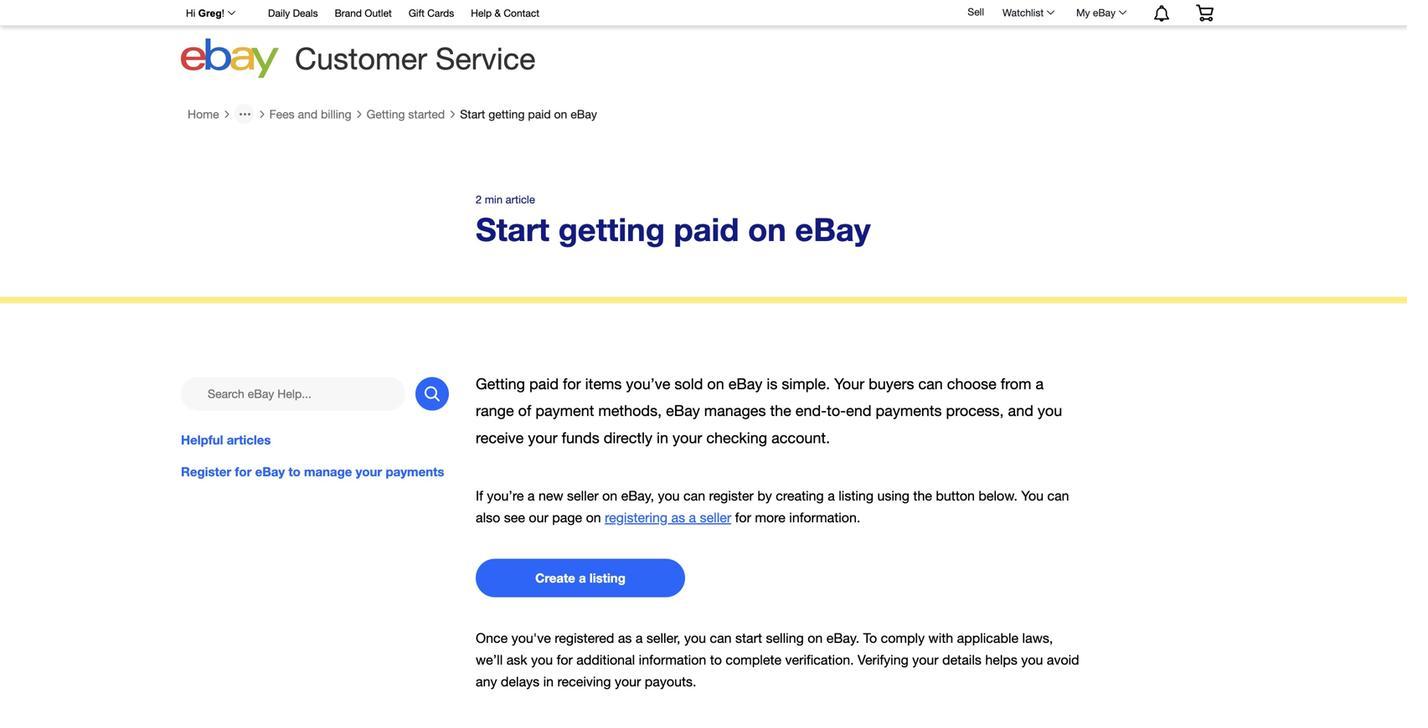 Task type: vqa. For each thing, say whether or not it's contained in the screenshot.
Contact seller link
no



Task type: locate. For each thing, give the bounding box(es) containing it.
0 vertical spatial seller
[[567, 488, 599, 504]]

once
[[476, 631, 508, 646]]

1 horizontal spatial payments
[[876, 402, 942, 420]]

in
[[657, 429, 668, 447], [543, 674, 554, 690]]

your right manage
[[356, 465, 382, 480]]

helpful articles
[[181, 433, 271, 448]]

simple.
[[782, 375, 830, 393]]

0 horizontal spatial and
[[298, 107, 318, 121]]

ebay inside 2 min article start getting paid on ebay
[[795, 210, 871, 248]]

1 horizontal spatial and
[[1008, 402, 1034, 420]]

customer service banner
[[177, 0, 1226, 84]]

0 horizontal spatial seller
[[567, 488, 599, 504]]

your down of
[[528, 429, 558, 447]]

registering as a seller link
[[605, 510, 731, 525]]

you inside getting paid for items you've sold on ebay is simple. your buyers can choose from a range of payment methods, ebay manages the end-to-end payments process, and you receive your funds directly in your checking account.
[[1038, 402, 1062, 420]]

1 vertical spatial paid
[[674, 210, 739, 248]]

1 horizontal spatial getting
[[476, 375, 525, 393]]

0 vertical spatial as
[[671, 510, 685, 525]]

0 vertical spatial in
[[657, 429, 668, 447]]

by
[[757, 488, 772, 504]]

if
[[476, 488, 483, 504]]

in inside getting paid for items you've sold on ebay is simple. your buyers can choose from a range of payment methods, ebay manages the end-to-end payments process, and you receive your funds directly in your checking account.
[[657, 429, 668, 447]]

funds
[[562, 429, 599, 447]]

my
[[1076, 7, 1090, 18]]

paid
[[528, 107, 551, 121], [674, 210, 739, 248], [529, 375, 559, 393]]

can left start
[[710, 631, 732, 646]]

fees and billing link
[[269, 107, 351, 121]]

greg
[[198, 8, 222, 19]]

you inside if you're a new seller on ebay, you can register by creating a listing using the button below. you can also see our page on
[[658, 488, 680, 504]]

avoid
[[1047, 653, 1079, 668]]

to left manage
[[288, 465, 301, 480]]

a inside getting paid for items you've sold on ebay is simple. your buyers can choose from a range of payment methods, ebay manages the end-to-end payments process, and you receive your funds directly in your checking account.
[[1036, 375, 1044, 393]]

listing right create
[[590, 571, 626, 586]]

getting left started
[[367, 107, 405, 121]]

1 horizontal spatial seller
[[700, 510, 731, 525]]

listing left using
[[839, 488, 874, 504]]

in right directly
[[657, 429, 668, 447]]

Search eBay Help... text field
[[181, 377, 405, 411]]

0 horizontal spatial as
[[618, 631, 632, 646]]

1 vertical spatial start
[[476, 210, 549, 248]]

additional
[[576, 653, 635, 668]]

0 horizontal spatial getting
[[488, 107, 525, 121]]

if you're a new seller on ebay, you can register by creating a listing using the button below. you can also see our page on
[[476, 488, 1069, 525]]

paid inside getting paid for items you've sold on ebay is simple. your buyers can choose from a range of payment methods, ebay manages the end-to-end payments process, and you receive your funds directly in your checking account.
[[529, 375, 559, 393]]

getting
[[488, 107, 525, 121], [558, 210, 665, 248]]

the inside if you're a new seller on ebay, you can register by creating a listing using the button below. you can also see our page on
[[913, 488, 932, 504]]

0 vertical spatial to
[[288, 465, 301, 480]]

0 horizontal spatial to
[[288, 465, 301, 480]]

payments inside getting paid for items you've sold on ebay is simple. your buyers can choose from a range of payment methods, ebay manages the end-to-end payments process, and you receive your funds directly in your checking account.
[[876, 402, 942, 420]]

in inside once you've registered as a seller, you can start selling on ebay. to comply with applicable laws, we'll ask you for additional information to complete verification. verifying your details helps you avoid any delays in receiving your payouts.
[[543, 674, 554, 690]]

the right using
[[913, 488, 932, 504]]

2 vertical spatial paid
[[529, 375, 559, 393]]

the
[[770, 402, 791, 420], [913, 488, 932, 504]]

to
[[288, 465, 301, 480], [710, 653, 722, 668]]

for down articles
[[235, 465, 252, 480]]

seller
[[567, 488, 599, 504], [700, 510, 731, 525]]

checking
[[706, 429, 767, 447]]

0 horizontal spatial payments
[[386, 465, 444, 480]]

paid inside 2 min article start getting paid on ebay
[[674, 210, 739, 248]]

start
[[460, 107, 485, 121], [476, 210, 549, 248]]

payments inside "link"
[[386, 465, 444, 480]]

getting started link
[[367, 107, 445, 121]]

1 vertical spatial payments
[[386, 465, 444, 480]]

brand outlet link
[[335, 5, 392, 23]]

choose
[[947, 375, 997, 393]]

can inside once you've registered as a seller, you can start selling on ebay. to comply with applicable laws, we'll ask you for additional information to complete verification. verifying your details helps you avoid any delays in receiving your payouts.
[[710, 631, 732, 646]]

to-
[[827, 402, 846, 420]]

button
[[936, 488, 975, 504]]

1 horizontal spatial in
[[657, 429, 668, 447]]

the inside getting paid for items you've sold on ebay is simple. your buyers can choose from a range of payment methods, ebay manages the end-to-end payments process, and you receive your funds directly in your checking account.
[[770, 402, 791, 420]]

for up receiving
[[557, 653, 573, 668]]

a right "from"
[[1036, 375, 1044, 393]]

receive
[[476, 429, 524, 447]]

the down is
[[770, 402, 791, 420]]

0 vertical spatial payments
[[876, 402, 942, 420]]

your down additional
[[615, 674, 641, 690]]

as
[[671, 510, 685, 525], [618, 631, 632, 646]]

0 vertical spatial and
[[298, 107, 318, 121]]

in for delays
[[543, 674, 554, 690]]

on
[[554, 107, 567, 121], [748, 210, 786, 248], [707, 375, 724, 393], [602, 488, 617, 504], [586, 510, 601, 525], [808, 631, 823, 646]]

verification.
[[785, 653, 854, 668]]

range
[[476, 402, 514, 420]]

for inside "link"
[[235, 465, 252, 480]]

process,
[[946, 402, 1004, 420]]

you
[[1021, 488, 1044, 504]]

0 horizontal spatial the
[[770, 402, 791, 420]]

ask
[[507, 653, 527, 668]]

contact
[[504, 7, 539, 19]]

1 vertical spatial to
[[710, 653, 722, 668]]

start getting paid on ebay link
[[460, 107, 597, 121]]

1 horizontal spatial as
[[671, 510, 685, 525]]

helpful articles link
[[181, 431, 449, 450]]

manages
[[704, 402, 766, 420]]

in right "delays"
[[543, 674, 554, 690]]

fees and billing
[[269, 107, 351, 121]]

to inside once you've registered as a seller, you can start selling on ebay. to comply with applicable laws, we'll ask you for additional information to complete verification. verifying your details helps you avoid any delays in receiving your payouts.
[[710, 653, 722, 668]]

0 horizontal spatial getting
[[367, 107, 405, 121]]

we'll
[[476, 653, 503, 668]]

a inside once you've registered as a seller, you can start selling on ebay. to comply with applicable laws, we'll ask you for additional information to complete verification. verifying your details helps you avoid any delays in receiving your payouts.
[[636, 631, 643, 646]]

help & contact link
[[471, 5, 539, 23]]

items
[[585, 375, 622, 393]]

see
[[504, 510, 525, 525]]

as inside once you've registered as a seller, you can start selling on ebay. to comply with applicable laws, we'll ask you for additional information to complete verification. verifying your details helps you avoid any delays in receiving your payouts.
[[618, 631, 632, 646]]

1 horizontal spatial to
[[710, 653, 722, 668]]

getting up range
[[476, 375, 525, 393]]

start down article
[[476, 210, 549, 248]]

service
[[436, 41, 536, 76]]

1 vertical spatial getting
[[558, 210, 665, 248]]

gift cards link
[[409, 5, 454, 23]]

1 horizontal spatial listing
[[839, 488, 874, 504]]

your
[[528, 429, 558, 447], [673, 429, 702, 447], [356, 465, 382, 480], [912, 653, 939, 668], [615, 674, 641, 690]]

1 vertical spatial getting
[[476, 375, 525, 393]]

can
[[918, 375, 943, 393], [683, 488, 705, 504], [1047, 488, 1069, 504], [710, 631, 732, 646]]

for down register
[[735, 510, 751, 525]]

1 vertical spatial as
[[618, 631, 632, 646]]

getting inside getting paid for items you've sold on ebay is simple. your buyers can choose from a range of payment methods, ebay manages the end-to-end payments process, and you receive your funds directly in your checking account.
[[476, 375, 525, 393]]

register
[[181, 465, 231, 480]]

page
[[552, 510, 582, 525]]

0 vertical spatial getting
[[367, 107, 405, 121]]

comply
[[881, 631, 925, 646]]

seller down register
[[700, 510, 731, 525]]

you right process, at the right of the page
[[1038, 402, 1062, 420]]

payment
[[535, 402, 594, 420]]

getting
[[367, 107, 405, 121], [476, 375, 525, 393]]

you up registering as a seller link
[[658, 488, 680, 504]]

customer
[[295, 41, 427, 76]]

and down "from"
[[1008, 402, 1034, 420]]

more
[[755, 510, 786, 525]]

1 vertical spatial in
[[543, 674, 554, 690]]

1 vertical spatial the
[[913, 488, 932, 504]]

1 horizontal spatial getting
[[558, 210, 665, 248]]

sold
[[675, 375, 703, 393]]

0 vertical spatial listing
[[839, 488, 874, 504]]

article
[[506, 193, 535, 206]]

1 vertical spatial seller
[[700, 510, 731, 525]]

for up payment
[[563, 375, 581, 393]]

with
[[929, 631, 953, 646]]

details
[[942, 653, 982, 668]]

your
[[834, 375, 864, 393]]

seller up page
[[567, 488, 599, 504]]

0 horizontal spatial in
[[543, 674, 554, 690]]

0 vertical spatial the
[[770, 402, 791, 420]]

payments
[[876, 402, 942, 420], [386, 465, 444, 480]]

start
[[735, 631, 762, 646]]

receiving
[[557, 674, 611, 690]]

can right "buyers"
[[918, 375, 943, 393]]

1 vertical spatial listing
[[590, 571, 626, 586]]

billing
[[321, 107, 351, 121]]

start getting paid on ebay main content
[[0, 97, 1407, 709]]

start right started
[[460, 107, 485, 121]]

and right fees
[[298, 107, 318, 121]]

as up additional
[[618, 631, 632, 646]]

1 vertical spatial and
[[1008, 402, 1034, 420]]

ebay inside "link"
[[255, 465, 285, 480]]

and
[[298, 107, 318, 121], [1008, 402, 1034, 420]]

getting started
[[367, 107, 445, 121]]

your left checking
[[673, 429, 702, 447]]

a left seller,
[[636, 631, 643, 646]]

a
[[1036, 375, 1044, 393], [528, 488, 535, 504], [828, 488, 835, 504], [689, 510, 696, 525], [579, 571, 586, 586], [636, 631, 643, 646]]

0 vertical spatial getting
[[488, 107, 525, 121]]

once you've registered as a seller, you can start selling on ebay. to comply with applicable laws, we'll ask you for additional information to complete verification. verifying your details helps you avoid any delays in receiving your payouts.
[[476, 631, 1079, 690]]

as right 'registering'
[[671, 510, 685, 525]]

to left 'complete'
[[710, 653, 722, 668]]

my ebay link
[[1067, 3, 1134, 23]]

ebay.
[[826, 631, 860, 646]]

you up information
[[684, 631, 706, 646]]

1 horizontal spatial the
[[913, 488, 932, 504]]

methods,
[[598, 402, 662, 420]]



Task type: describe. For each thing, give the bounding box(es) containing it.
buyers
[[869, 375, 914, 393]]

cards
[[427, 7, 454, 19]]

complete
[[726, 653, 782, 668]]

verifying
[[858, 653, 909, 668]]

and inside getting paid for items you've sold on ebay is simple. your buyers can choose from a range of payment methods, ebay manages the end-to-end payments process, and you receive your funds directly in your checking account.
[[1008, 402, 1034, 420]]

our
[[529, 510, 548, 525]]

2 min article start getting paid on ebay
[[476, 193, 871, 248]]

on inside once you've registered as a seller, you can start selling on ebay. to comply with applicable laws, we'll ask you for additional information to complete verification. verifying your details helps you avoid any delays in receiving your payouts.
[[808, 631, 823, 646]]

of
[[518, 402, 531, 420]]

home
[[188, 107, 219, 121]]

create a listing link
[[476, 559, 685, 598]]

getting for getting paid for items you've sold on ebay is simple. your buyers can choose from a range of payment methods, ebay manages the end-to-end payments process, and you receive your funds directly in your checking account.
[[476, 375, 525, 393]]

payouts.
[[645, 674, 696, 690]]

2
[[476, 193, 482, 206]]

0 vertical spatial start
[[460, 107, 485, 121]]

to inside "link"
[[288, 465, 301, 480]]

registering as a seller for more information.
[[605, 510, 860, 525]]

you down you've
[[531, 653, 553, 668]]

gift
[[409, 7, 425, 19]]

!
[[222, 8, 224, 19]]

started
[[408, 107, 445, 121]]

below.
[[979, 488, 1018, 504]]

delays
[[501, 674, 540, 690]]

helps
[[985, 653, 1018, 668]]

on inside 2 min article start getting paid on ebay
[[748, 210, 786, 248]]

help
[[471, 7, 492, 19]]

ebay inside account navigation
[[1093, 7, 1116, 18]]

registering
[[605, 510, 668, 525]]

gift cards
[[409, 7, 454, 19]]

using
[[877, 488, 910, 504]]

for inside once you've registered as a seller, you can start selling on ebay. to comply with applicable laws, we'll ask you for additional information to complete verification. verifying your details helps you avoid any delays in receiving your payouts.
[[557, 653, 573, 668]]

your inside "link"
[[356, 465, 382, 480]]

daily deals link
[[268, 5, 318, 23]]

start getting paid on ebay
[[460, 107, 597, 121]]

&
[[495, 7, 501, 19]]

selling
[[766, 631, 804, 646]]

register for ebay to manage your payments link
[[181, 463, 449, 481]]

daily
[[268, 7, 290, 19]]

home link
[[188, 107, 219, 121]]

in for directly
[[657, 429, 668, 447]]

can right "you"
[[1047, 488, 1069, 504]]

customer service
[[295, 41, 536, 76]]

brand outlet
[[335, 7, 392, 19]]

information
[[639, 653, 706, 668]]

start inside 2 min article start getting paid on ebay
[[476, 210, 549, 248]]

your down with
[[912, 653, 939, 668]]

you down laws,
[[1021, 653, 1043, 668]]

for inside getting paid for items you've sold on ebay is simple. your buyers can choose from a range of payment methods, ebay manages the end-to-end payments process, and you receive your funds directly in your checking account.
[[563, 375, 581, 393]]

account.
[[771, 429, 830, 447]]

your shopping cart image
[[1195, 4, 1215, 21]]

account navigation
[[177, 0, 1226, 26]]

from
[[1001, 375, 1031, 393]]

brand
[[335, 7, 362, 19]]

0 horizontal spatial listing
[[590, 571, 626, 586]]

daily deals
[[268, 7, 318, 19]]

seller,
[[647, 631, 681, 646]]

information.
[[789, 510, 860, 525]]

seller inside if you're a new seller on ebay, you can register by creating a listing using the button below. you can also see our page on
[[567, 488, 599, 504]]

applicable
[[957, 631, 1019, 646]]

you've
[[626, 375, 670, 393]]

on inside getting paid for items you've sold on ebay is simple. your buyers can choose from a range of payment methods, ebay manages the end-to-end payments process, and you receive your funds directly in your checking account.
[[707, 375, 724, 393]]

creating
[[776, 488, 824, 504]]

sell
[[968, 6, 984, 18]]

a up information.
[[828, 488, 835, 504]]

directly
[[604, 429, 653, 447]]

can inside getting paid for items you've sold on ebay is simple. your buyers can choose from a range of payment methods, ebay manages the end-to-end payments process, and you receive your funds directly in your checking account.
[[918, 375, 943, 393]]

listing inside if you're a new seller on ebay, you can register by creating a listing using the button below. you can also see our page on
[[839, 488, 874, 504]]

min
[[485, 193, 503, 206]]

and inside 'link'
[[298, 107, 318, 121]]

create a listing
[[535, 571, 626, 586]]

my ebay
[[1076, 7, 1116, 18]]

a right create
[[579, 571, 586, 586]]

register for ebay to manage your payments
[[181, 465, 444, 480]]

watchlist link
[[993, 3, 1062, 23]]

getting for getting started
[[367, 107, 405, 121]]

laws,
[[1022, 631, 1053, 646]]

a right 'registering'
[[689, 510, 696, 525]]

help & contact
[[471, 7, 539, 19]]

is
[[767, 375, 778, 393]]

manage
[[304, 465, 352, 480]]

can up registering as a seller link
[[683, 488, 705, 504]]

sell link
[[960, 6, 992, 18]]

articles
[[227, 433, 271, 448]]

register
[[709, 488, 754, 504]]

getting paid for items you've sold on ebay is simple. your buyers can choose from a range of payment methods, ebay manages the end-to-end payments process, and you receive your funds directly in your checking account.
[[476, 375, 1062, 447]]

fees
[[269, 107, 295, 121]]

any
[[476, 674, 497, 690]]

0 vertical spatial paid
[[528, 107, 551, 121]]

new
[[539, 488, 563, 504]]

getting inside 2 min article start getting paid on ebay
[[558, 210, 665, 248]]

outlet
[[365, 7, 392, 19]]

also
[[476, 510, 500, 525]]

deals
[[293, 7, 318, 19]]

to
[[863, 631, 877, 646]]

hi
[[186, 8, 195, 19]]

you've
[[512, 631, 551, 646]]

create
[[535, 571, 575, 586]]

a left new
[[528, 488, 535, 504]]



